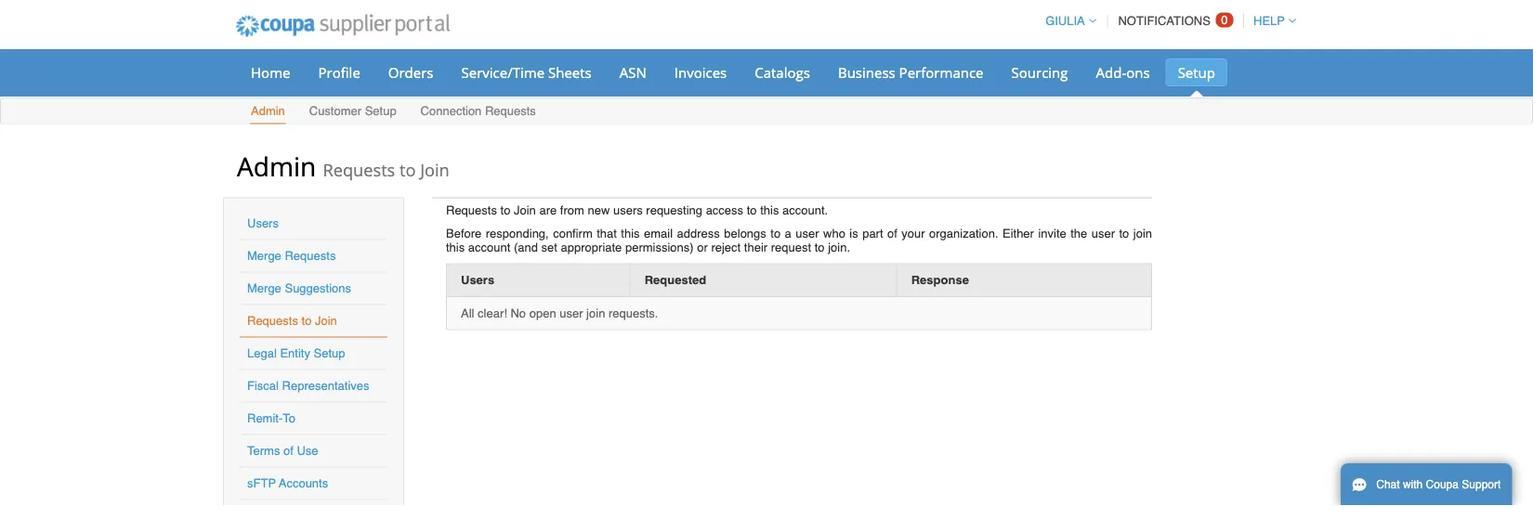 Task type: locate. For each thing, give the bounding box(es) containing it.
the
[[1071, 226, 1088, 240]]

user right the a
[[796, 226, 819, 240]]

requests up before
[[446, 203, 497, 217]]

1 vertical spatial join
[[514, 203, 536, 217]]

merge down users link at the left top
[[247, 249, 282, 263]]

of
[[888, 226, 898, 240], [284, 444, 294, 458]]

join down suggestions
[[315, 314, 337, 328]]

remit-
[[247, 412, 283, 426]]

catalogs
[[755, 63, 810, 82]]

0 vertical spatial join
[[420, 158, 450, 181]]

1 vertical spatial setup
[[365, 104, 397, 118]]

admin for admin requests to join
[[237, 148, 316, 184]]

0 vertical spatial setup
[[1178, 63, 1216, 82]]

requests up suggestions
[[285, 249, 336, 263]]

users link
[[247, 217, 279, 231]]

this
[[760, 203, 779, 217], [621, 226, 640, 240], [446, 240, 465, 254]]

2 vertical spatial join
[[315, 314, 337, 328]]

1 merge from the top
[[247, 249, 282, 263]]

this down users
[[621, 226, 640, 240]]

2 horizontal spatial join
[[514, 203, 536, 217]]

join left are at the top of the page
[[514, 203, 536, 217]]

1 horizontal spatial users
[[461, 273, 495, 287]]

1 vertical spatial merge
[[247, 282, 282, 296]]

user right open at the left bottom
[[560, 306, 583, 320]]

join
[[1134, 226, 1153, 240], [587, 306, 605, 320]]

chat with coupa support
[[1377, 479, 1501, 492]]

chat
[[1377, 479, 1400, 492]]

merge down merge requests link
[[247, 282, 282, 296]]

service/time sheets link
[[449, 59, 604, 86]]

1 horizontal spatial join
[[1134, 226, 1153, 240]]

all
[[461, 306, 474, 320]]

requests down customer setup link
[[323, 158, 395, 181]]

0 horizontal spatial users
[[247, 217, 279, 231]]

chat with coupa support button
[[1341, 464, 1513, 507]]

home link
[[239, 59, 303, 86]]

join left requests.
[[587, 306, 605, 320]]

asn link
[[608, 59, 659, 86]]

performance
[[899, 63, 984, 82]]

belongs
[[724, 226, 767, 240]]

customer setup
[[309, 104, 397, 118]]

0 vertical spatial join
[[1134, 226, 1153, 240]]

before
[[446, 226, 482, 240]]

setup right the ons
[[1178, 63, 1216, 82]]

merge
[[247, 249, 282, 263], [247, 282, 282, 296]]

admin for admin
[[251, 104, 285, 118]]

0 horizontal spatial of
[[284, 444, 294, 458]]

business performance link
[[826, 59, 996, 86]]

merge requests link
[[247, 249, 336, 263]]

requests down service/time
[[485, 104, 536, 118]]

response
[[912, 273, 969, 287]]

setup
[[1178, 63, 1216, 82], [365, 104, 397, 118], [314, 347, 345, 361]]

admin down home link
[[251, 104, 285, 118]]

coupa supplier portal image
[[223, 3, 463, 49]]

0 horizontal spatial join
[[587, 306, 605, 320]]

join inside requests to join are from new users requesting access to this account. before responding, confirm that this email address belongs to a user who is part of your organization. either invite the user to join this account (and set appropriate permissions) or reject their request to join.
[[514, 203, 536, 217]]

sheets
[[548, 63, 592, 82]]

no
[[511, 306, 526, 320]]

join inside admin requests to join
[[420, 158, 450, 181]]

either
[[1003, 226, 1034, 240]]

0 vertical spatial admin
[[251, 104, 285, 118]]

of left use
[[284, 444, 294, 458]]

requests to join are from new users requesting access to this account. before responding, confirm that this email address belongs to a user who is part of your organization. either invite the user to join this account (and set appropriate permissions) or reject their request to join.
[[446, 203, 1153, 254]]

join
[[420, 158, 450, 181], [514, 203, 536, 217], [315, 314, 337, 328]]

of right the part
[[888, 226, 898, 240]]

admin down admin link
[[237, 148, 316, 184]]

requested
[[645, 273, 707, 287]]

2 merge from the top
[[247, 282, 282, 296]]

merge suggestions
[[247, 282, 351, 296]]

account
[[468, 240, 511, 254]]

join down connection
[[420, 158, 450, 181]]

to
[[400, 158, 416, 181], [501, 203, 511, 217], [747, 203, 757, 217], [771, 226, 781, 240], [1120, 226, 1130, 240], [815, 240, 825, 254], [302, 314, 312, 328]]

fiscal
[[247, 379, 279, 393]]

home
[[251, 63, 290, 82]]

support
[[1462, 479, 1501, 492]]

join.
[[828, 240, 851, 254]]

0 horizontal spatial setup
[[314, 347, 345, 361]]

requests for admin
[[323, 158, 395, 181]]

responding,
[[486, 226, 549, 240]]

legal entity setup link
[[247, 347, 345, 361]]

accounts
[[279, 477, 328, 491]]

invoices link
[[663, 59, 739, 86]]

organization.
[[930, 226, 999, 240]]

terms
[[247, 444, 280, 458]]

admin link
[[250, 100, 286, 124]]

1 horizontal spatial join
[[420, 158, 450, 181]]

user right the
[[1092, 226, 1115, 240]]

customer setup link
[[308, 100, 398, 124]]

this up belongs
[[760, 203, 779, 217]]

1 vertical spatial users
[[461, 273, 495, 287]]

orders
[[388, 63, 434, 82]]

remit-to
[[247, 412, 296, 426]]

sftp accounts link
[[247, 477, 328, 491]]

requests for merge
[[285, 249, 336, 263]]

that
[[597, 226, 617, 240]]

0 horizontal spatial join
[[315, 314, 337, 328]]

legal entity setup
[[247, 347, 345, 361]]

orders link
[[376, 59, 446, 86]]

users
[[247, 217, 279, 231], [461, 273, 495, 287]]

requests inside requests to join are from new users requesting access to this account. before responding, confirm that this email address belongs to a user who is part of your organization. either invite the user to join this account (and set appropriate permissions) or reject their request to join.
[[446, 203, 497, 217]]

add-
[[1096, 63, 1127, 82]]

from
[[560, 203, 585, 217]]

sourcing
[[1012, 63, 1068, 82]]

setup right customer
[[365, 104, 397, 118]]

profile link
[[306, 59, 373, 86]]

0 vertical spatial users
[[247, 217, 279, 231]]

account.
[[783, 203, 828, 217]]

1 vertical spatial join
[[587, 306, 605, 320]]

this left account
[[446, 240, 465, 254]]

add-ons link
[[1084, 59, 1162, 86]]

requests
[[485, 104, 536, 118], [323, 158, 395, 181], [446, 203, 497, 217], [285, 249, 336, 263], [247, 314, 298, 328]]

0 vertical spatial merge
[[247, 249, 282, 263]]

users up all
[[461, 273, 495, 287]]

to
[[283, 412, 296, 426]]

users up merge requests link
[[247, 217, 279, 231]]

1 horizontal spatial of
[[888, 226, 898, 240]]

merge for merge requests
[[247, 249, 282, 263]]

join right the
[[1134, 226, 1153, 240]]

are
[[540, 203, 557, 217]]

merge suggestions link
[[247, 282, 351, 296]]

requests inside admin requests to join
[[323, 158, 395, 181]]

terms of use link
[[247, 444, 318, 458]]

1 horizontal spatial setup
[[365, 104, 397, 118]]

0 vertical spatial of
[[888, 226, 898, 240]]

1 vertical spatial admin
[[237, 148, 316, 184]]

suggestions
[[285, 282, 351, 296]]

setup up the representatives
[[314, 347, 345, 361]]

fiscal representatives link
[[247, 379, 369, 393]]

access
[[706, 203, 744, 217]]



Task type: vqa. For each thing, say whether or not it's contained in the screenshot.
the rightmost customers
no



Task type: describe. For each thing, give the bounding box(es) containing it.
new
[[588, 203, 610, 217]]

1 horizontal spatial user
[[796, 226, 819, 240]]

ons
[[1127, 63, 1150, 82]]

representatives
[[282, 379, 369, 393]]

2 horizontal spatial setup
[[1178, 63, 1216, 82]]

join inside requests to join are from new users requesting access to this account. before responding, confirm that this email address belongs to a user who is part of your organization. either invite the user to join this account (and set appropriate permissions) or reject their request to join.
[[1134, 226, 1153, 240]]

remit-to link
[[247, 412, 296, 426]]

use
[[297, 444, 318, 458]]

entity
[[280, 347, 310, 361]]

2 horizontal spatial this
[[760, 203, 779, 217]]

(and
[[514, 240, 538, 254]]

clear!
[[478, 306, 507, 320]]

customer
[[309, 104, 362, 118]]

set
[[542, 240, 558, 254]]

requests for connection
[[485, 104, 536, 118]]

request
[[771, 240, 812, 254]]

invoices
[[675, 63, 727, 82]]

open
[[530, 306, 556, 320]]

join for requests to join are from new users requesting access to this account. before responding, confirm that this email address belongs to a user who is part of your organization. either invite the user to join this account (and set appropriate permissions) or reject their request to join.
[[514, 203, 536, 217]]

or
[[697, 240, 708, 254]]

service/time
[[462, 63, 545, 82]]

2 vertical spatial setup
[[314, 347, 345, 361]]

sourcing link
[[1000, 59, 1081, 86]]

email
[[644, 226, 673, 240]]

0 horizontal spatial user
[[560, 306, 583, 320]]

their
[[744, 240, 768, 254]]

who
[[824, 226, 846, 240]]

business performance
[[838, 63, 984, 82]]

2 horizontal spatial user
[[1092, 226, 1115, 240]]

1 vertical spatial of
[[284, 444, 294, 458]]

connection requests
[[421, 104, 536, 118]]

a
[[785, 226, 792, 240]]

connection requests link
[[420, 100, 537, 124]]

terms of use
[[247, 444, 318, 458]]

business
[[838, 63, 896, 82]]

appropriate
[[561, 240, 622, 254]]

connection
[[421, 104, 482, 118]]

requests.
[[609, 306, 659, 320]]

sftp accounts
[[247, 477, 328, 491]]

confirm
[[553, 226, 593, 240]]

permissions)
[[626, 240, 694, 254]]

with
[[1404, 479, 1423, 492]]

service/time sheets
[[462, 63, 592, 82]]

invite
[[1039, 226, 1067, 240]]

merge requests
[[247, 249, 336, 263]]

is
[[850, 226, 859, 240]]

requesting
[[646, 203, 703, 217]]

sftp
[[247, 477, 276, 491]]

catalogs link
[[743, 59, 823, 86]]

of inside requests to join are from new users requesting access to this account. before responding, confirm that this email address belongs to a user who is part of your organization. either invite the user to join this account (and set appropriate permissions) or reject their request to join.
[[888, 226, 898, 240]]

requests up legal
[[247, 314, 298, 328]]

coupa
[[1426, 479, 1459, 492]]

all clear! no open user join requests.
[[461, 306, 659, 320]]

part
[[863, 226, 884, 240]]

requests to join link
[[247, 314, 337, 328]]

profile
[[318, 63, 360, 82]]

0 horizontal spatial this
[[446, 240, 465, 254]]

requests to join
[[247, 314, 337, 328]]

to inside admin requests to join
[[400, 158, 416, 181]]

address
[[677, 226, 720, 240]]

admin requests to join
[[237, 148, 450, 184]]

legal
[[247, 347, 277, 361]]

fiscal representatives
[[247, 379, 369, 393]]

users
[[613, 203, 643, 217]]

asn
[[620, 63, 647, 82]]

setup link
[[1166, 59, 1228, 86]]

reject
[[711, 240, 741, 254]]

merge for merge suggestions
[[247, 282, 282, 296]]

your
[[902, 226, 925, 240]]

1 horizontal spatial this
[[621, 226, 640, 240]]

join for requests to join
[[315, 314, 337, 328]]



